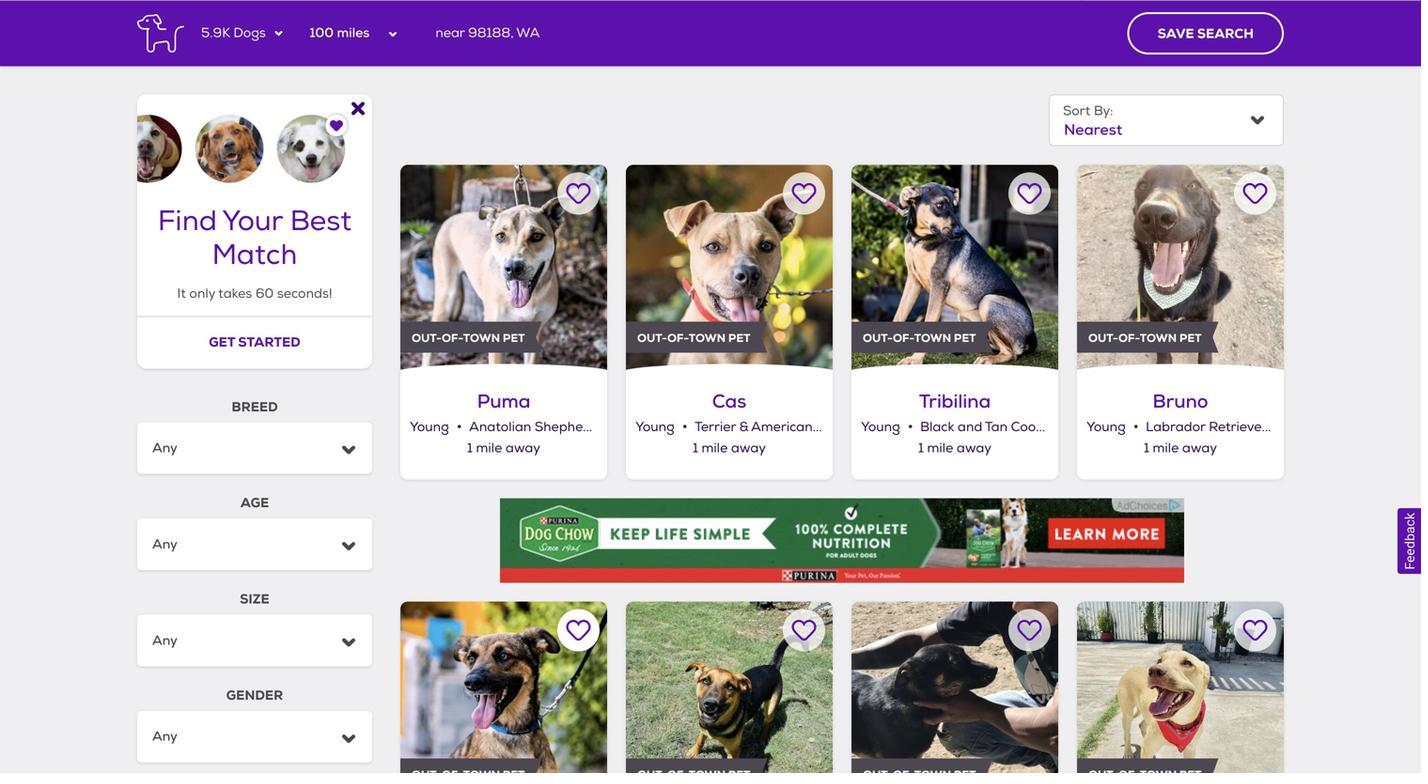 Task type: locate. For each thing, give the bounding box(es) containing it.
of- for bruno
[[1119, 331, 1140, 346]]

1 out-of-town pet from the left
[[412, 331, 525, 346]]

retriever
[[1210, 419, 1268, 436]]

3 out-of-town pet from the left
[[863, 331, 977, 346]]

1 mile away
[[467, 440, 541, 457], [693, 440, 766, 457], [919, 440, 992, 457], [1145, 440, 1218, 457]]

get started
[[209, 334, 301, 351]]

out-of-town pet
[[412, 331, 525, 346], [638, 331, 751, 346], [863, 331, 977, 346], [1089, 331, 1202, 346]]

pet up tribilina
[[954, 331, 977, 346]]

bruno, adoptable dog, young male labrador retriever mix, 1 mile away, out-of-town pet. image
[[1078, 165, 1285, 372]]

terrier down tribilina
[[903, 419, 945, 436]]

3 1 from the left
[[919, 440, 924, 457]]

of- for cas
[[668, 331, 689, 346]]

mile for cas
[[702, 440, 728, 457]]

1 down anatolian
[[467, 440, 473, 457]]

away
[[506, 440, 541, 457], [732, 440, 766, 457], [957, 440, 992, 457], [1183, 440, 1218, 457]]

4 out-of-town pet from the left
[[1089, 331, 1202, 346]]

3 & from the left
[[1088, 419, 1097, 436]]

dogs
[[234, 25, 266, 42]]

only
[[189, 286, 215, 302]]

size
[[240, 591, 270, 609]]

find your best match main content
[[0, 0, 1422, 774]]

3 any button from the top
[[137, 616, 372, 667]]

2 mile from the left
[[702, 440, 728, 457]]

1 mile from the left
[[476, 440, 502, 457]]

out-of-town pet up puma
[[412, 331, 525, 346]]

mile for puma
[[476, 440, 502, 457]]

1 for tribilina
[[919, 440, 924, 457]]

out-of-town pet up tribilina
[[863, 331, 977, 346]]

town for bruno
[[1140, 331, 1177, 346]]

it
[[177, 286, 186, 302]]

&
[[601, 419, 610, 436], [740, 419, 749, 436], [1088, 419, 1097, 436]]

1 of- from the left
[[442, 331, 463, 346]]

potential dog matches image
[[137, 94, 372, 184]]

out- for cas
[[638, 331, 668, 346]]

3 any from the top
[[152, 632, 178, 650]]

3 away from the left
[[957, 440, 992, 457]]

anatolian
[[469, 419, 532, 436]]

mix
[[699, 419, 720, 436], [948, 419, 969, 436], [1166, 419, 1187, 436], [1271, 419, 1292, 436]]

4 away from the left
[[1183, 440, 1218, 457]]

& down cas
[[740, 419, 749, 436]]

3 town from the left
[[915, 331, 952, 346]]

tribilina
[[920, 389, 991, 414]]

4 of- from the left
[[1119, 331, 1140, 346]]

best
[[290, 204, 352, 239]]

3 of- from the left
[[893, 331, 915, 346]]

1 mile away down cas
[[693, 440, 766, 457]]

away for cas
[[732, 440, 766, 457]]

save search
[[1158, 25, 1255, 42]]

4 any from the top
[[152, 729, 178, 746]]

0 horizontal spatial &
[[601, 419, 610, 436]]

charlie, adoptable dog, young male labrador retriever mix, 1 mile away, out-of-town pet. image
[[626, 603, 833, 774]]

pet up puma
[[503, 331, 525, 346]]

3 1 mile away from the left
[[919, 440, 992, 457]]

puma
[[477, 389, 531, 414]]

& left carolina
[[601, 419, 610, 436]]

puma, adoptable dog, young female anatolian shepherd & carolina dog mix, 1 mile away, out-of-town pet. image
[[401, 165, 608, 372]]

1 down black
[[919, 440, 924, 457]]

2 out- from the left
[[638, 331, 668, 346]]

any for gender
[[152, 729, 178, 746]]

3 pet from the left
[[954, 331, 977, 346]]

bruno
[[1153, 389, 1209, 414]]

1 horizontal spatial terrier
[[903, 419, 945, 436]]

4 town from the left
[[1140, 331, 1177, 346]]

pet for tribilina
[[954, 331, 977, 346]]

pet for puma
[[503, 331, 525, 346]]

town up "bruno"
[[1140, 331, 1177, 346]]

takes
[[218, 286, 252, 302]]

pet for cas
[[729, 331, 751, 346]]

1 young from the left
[[410, 419, 449, 436]]

1 away from the left
[[506, 440, 541, 457]]

cas
[[713, 389, 747, 414]]

& right coonhound
[[1088, 419, 1097, 436]]

labrador retriever mix
[[1147, 419, 1292, 436]]

2 pet from the left
[[729, 331, 751, 346]]

young for puma
[[410, 419, 449, 436]]

any button down breed
[[137, 423, 372, 475]]

away down and
[[957, 440, 992, 457]]

1 mile away down anatolian
[[467, 440, 541, 457]]

chica, adoptable dog, adult female catahoula leopard dog & dutch shepherd mix, 1 mile away, out-of-town pet. image
[[401, 603, 608, 774]]

out-of-town pet for bruno
[[1089, 331, 1202, 346]]

any button
[[137, 423, 372, 475], [137, 519, 372, 571], [137, 616, 372, 667], [137, 712, 372, 764]]

miles
[[337, 24, 370, 42]]

1 for puma
[[467, 440, 473, 457]]

100 miles
[[310, 24, 370, 42]]

any button down gender
[[137, 712, 372, 764]]

any button down the size
[[137, 616, 372, 667]]

started
[[238, 334, 301, 351]]

town
[[463, 331, 500, 346], [689, 331, 726, 346], [915, 331, 952, 346], [1140, 331, 1177, 346]]

1 mile away for puma
[[467, 440, 541, 457]]

pet up cas
[[729, 331, 751, 346]]

mile for tribilina
[[928, 440, 954, 457]]

1 horizontal spatial &
[[740, 419, 749, 436]]

4 any button from the top
[[137, 712, 372, 764]]

2 away from the left
[[732, 440, 766, 457]]

2 1 mile away from the left
[[693, 440, 766, 457]]

town up tribilina
[[915, 331, 952, 346]]

young
[[410, 419, 449, 436], [636, 419, 675, 436], [861, 419, 901, 436], [1087, 419, 1126, 436]]

out-of-town pet for puma
[[412, 331, 525, 346]]

1 town from the left
[[463, 331, 500, 346]]

1 out- from the left
[[412, 331, 442, 346]]

any button for size
[[137, 616, 372, 667]]

away down the american
[[732, 440, 766, 457]]

get
[[209, 334, 235, 351]]

mix down tribilina
[[948, 419, 969, 436]]

1 mile away for cas
[[693, 440, 766, 457]]

near 98188, wa
[[436, 25, 540, 42]]

1 any button from the top
[[137, 423, 372, 475]]

away down anatolian
[[506, 440, 541, 457]]

save
[[1158, 25, 1195, 42]]

1 & from the left
[[601, 419, 610, 436]]

4 mile from the left
[[1153, 440, 1180, 457]]

of-
[[442, 331, 463, 346], [668, 331, 689, 346], [893, 331, 915, 346], [1119, 331, 1140, 346]]

away down labrador retriever mix
[[1183, 440, 1218, 457]]

4 pet from the left
[[1180, 331, 1202, 346]]

0 horizontal spatial terrier
[[695, 419, 736, 436]]

mile down cas
[[702, 440, 728, 457]]

get started link
[[137, 317, 372, 369]]

1 mile away down labrador
[[1145, 440, 1218, 457]]

1 down 'dog'
[[693, 440, 699, 457]]

1 horizontal spatial shepherd
[[1101, 419, 1163, 436]]

shepherd
[[535, 419, 597, 436], [1101, 419, 1163, 436]]

out-of-town pet up "bruno"
[[1089, 331, 1202, 346]]

4 out- from the left
[[1089, 331, 1119, 346]]

1 1 from the left
[[467, 440, 473, 457]]

town up puma
[[463, 331, 500, 346]]

3 mile from the left
[[928, 440, 954, 457]]

1 down labrador
[[1145, 440, 1150, 457]]

any button down age
[[137, 519, 372, 571]]

mile down anatolian
[[476, 440, 502, 457]]

labrador
[[1147, 419, 1206, 436]]

mile
[[476, 440, 502, 457], [702, 440, 728, 457], [928, 440, 954, 457], [1153, 440, 1180, 457]]

4 1 mile away from the left
[[1145, 440, 1218, 457]]

1 pet from the left
[[503, 331, 525, 346]]

out-
[[412, 331, 442, 346], [638, 331, 668, 346], [863, 331, 893, 346], [1089, 331, 1119, 346]]

1 for cas
[[693, 440, 699, 457]]

2 any from the top
[[152, 536, 178, 553]]

young for tribilina
[[861, 419, 901, 436]]

1
[[467, 440, 473, 457], [693, 440, 699, 457], [919, 440, 924, 457], [1145, 440, 1150, 457]]

out-of-town pet up cas
[[638, 331, 751, 346]]

terrier down cas
[[695, 419, 736, 436]]

advertisement region
[[500, 499, 1185, 584]]

2 terrier from the left
[[903, 419, 945, 436]]

2 & from the left
[[740, 419, 749, 436]]

dog
[[670, 419, 696, 436]]

pet for bruno
[[1180, 331, 1202, 346]]

carolina
[[613, 419, 667, 436]]

2 horizontal spatial &
[[1088, 419, 1097, 436]]

2 town from the left
[[689, 331, 726, 346]]

2 of- from the left
[[668, 331, 689, 346]]

0 horizontal spatial shepherd
[[535, 419, 597, 436]]

mix right retriever
[[1271, 419, 1292, 436]]

tribilina, adoptable dog, young female black and tan coonhound & shepherd mix, 1 mile away, out-of-town pet. image
[[852, 165, 1059, 372]]

1 mile away down and
[[919, 440, 992, 457]]

shepherd down "bruno"
[[1101, 419, 1163, 436]]

young for cas
[[636, 419, 675, 436]]

2 any button from the top
[[137, 519, 372, 571]]

town up cas
[[689, 331, 726, 346]]

mile down labrador
[[1153, 440, 1180, 457]]

60
[[256, 286, 274, 302]]

town for puma
[[463, 331, 500, 346]]

terrier
[[695, 419, 736, 436], [903, 419, 945, 436]]

4 1 from the left
[[1145, 440, 1150, 457]]

1 1 mile away from the left
[[467, 440, 541, 457]]

1 any from the top
[[152, 440, 178, 457]]

2 1 from the left
[[693, 440, 699, 457]]

pet up "bruno"
[[1180, 331, 1202, 346]]

mix down "bruno"
[[1166, 419, 1187, 436]]

mix right 'dog'
[[699, 419, 720, 436]]

2 out-of-town pet from the left
[[638, 331, 751, 346]]

pet
[[503, 331, 525, 346], [729, 331, 751, 346], [954, 331, 977, 346], [1180, 331, 1202, 346]]

shepherd right anatolian
[[535, 419, 597, 436]]

2 young from the left
[[636, 419, 675, 436]]

mile down black
[[928, 440, 954, 457]]

3 young from the left
[[861, 419, 901, 436]]

black and tan coonhound & shepherd mix
[[921, 419, 1187, 436]]

3 out- from the left
[[863, 331, 893, 346]]

any
[[152, 440, 178, 457], [152, 536, 178, 553], [152, 632, 178, 650], [152, 729, 178, 746]]

4 young from the left
[[1087, 419, 1126, 436]]



Task type: vqa. For each thing, say whether or not it's contained in the screenshot.
Petfinder Home image
no



Task type: describe. For each thing, give the bounding box(es) containing it.
any button for age
[[137, 519, 372, 571]]

near
[[436, 25, 465, 42]]

coonhound
[[1012, 419, 1085, 436]]

black
[[921, 419, 955, 436]]

4 mix from the left
[[1271, 419, 1292, 436]]

cas, adoptable dog, young male terrier & american staffordshire terrier mix, 1 mile away, out-of-town pet. image
[[626, 165, 833, 372]]

american
[[752, 419, 813, 436]]

out-of-town pet for cas
[[638, 331, 751, 346]]

98188,
[[468, 25, 514, 42]]

1 terrier from the left
[[695, 419, 736, 436]]

gender
[[226, 687, 283, 705]]

1 for bruno
[[1145, 440, 1150, 457]]

any for size
[[152, 632, 178, 650]]

1 mix from the left
[[699, 419, 720, 436]]

any button for breed
[[137, 423, 372, 475]]

of- for tribilina
[[893, 331, 915, 346]]

young for bruno
[[1087, 419, 1126, 436]]

tan
[[986, 419, 1008, 436]]

5.9k
[[201, 25, 230, 42]]

out- for puma
[[412, 331, 442, 346]]

ginny, adoptable dog, young female labrador retriever mix, 1 mile away, out-of-town pet. image
[[852, 603, 1059, 774]]

terrier & american staffordshire terrier mix
[[695, 419, 969, 436]]

find
[[158, 204, 217, 239]]

wa
[[516, 25, 540, 42]]

seconds!
[[277, 286, 332, 302]]

out-of-town pet for tribilina
[[863, 331, 977, 346]]

your
[[222, 204, 283, 239]]

mile for bruno
[[1153, 440, 1180, 457]]

town for cas
[[689, 331, 726, 346]]

search
[[1198, 25, 1255, 42]]

out- for tribilina
[[863, 331, 893, 346]]

age
[[241, 495, 269, 512]]

match
[[212, 237, 298, 273]]

town for tribilina
[[915, 331, 952, 346]]

away for bruno
[[1183, 440, 1218, 457]]

out- for bruno
[[1089, 331, 1119, 346]]

any for age
[[152, 536, 178, 553]]

save search button
[[1128, 12, 1285, 54]]

2 shepherd from the left
[[1101, 419, 1163, 436]]

100
[[310, 24, 334, 42]]

2 mix from the left
[[948, 419, 969, 436]]

find your best match
[[158, 204, 352, 273]]

1 mile away for tribilina
[[919, 440, 992, 457]]

100 miles button
[[295, 0, 417, 66]]

any button for gender
[[137, 712, 372, 764]]

1 mile away for bruno
[[1145, 440, 1218, 457]]

anatolian shepherd & carolina dog mix
[[469, 419, 720, 436]]

away for tribilina
[[957, 440, 992, 457]]

staffordshire
[[816, 419, 901, 436]]

doolin, adoptable dog, young male labrador retriever mix, 1 mile away, out-of-town pet. image
[[1078, 603, 1285, 774]]

5.9k dogs
[[201, 25, 266, 42]]

1 shepherd from the left
[[535, 419, 597, 436]]

3 mix from the left
[[1166, 419, 1187, 436]]

any for breed
[[152, 440, 178, 457]]

of- for puma
[[442, 331, 463, 346]]

breed
[[232, 399, 278, 416]]

and
[[958, 419, 983, 436]]

away for puma
[[506, 440, 541, 457]]

it only takes 60 seconds!
[[177, 286, 332, 302]]



